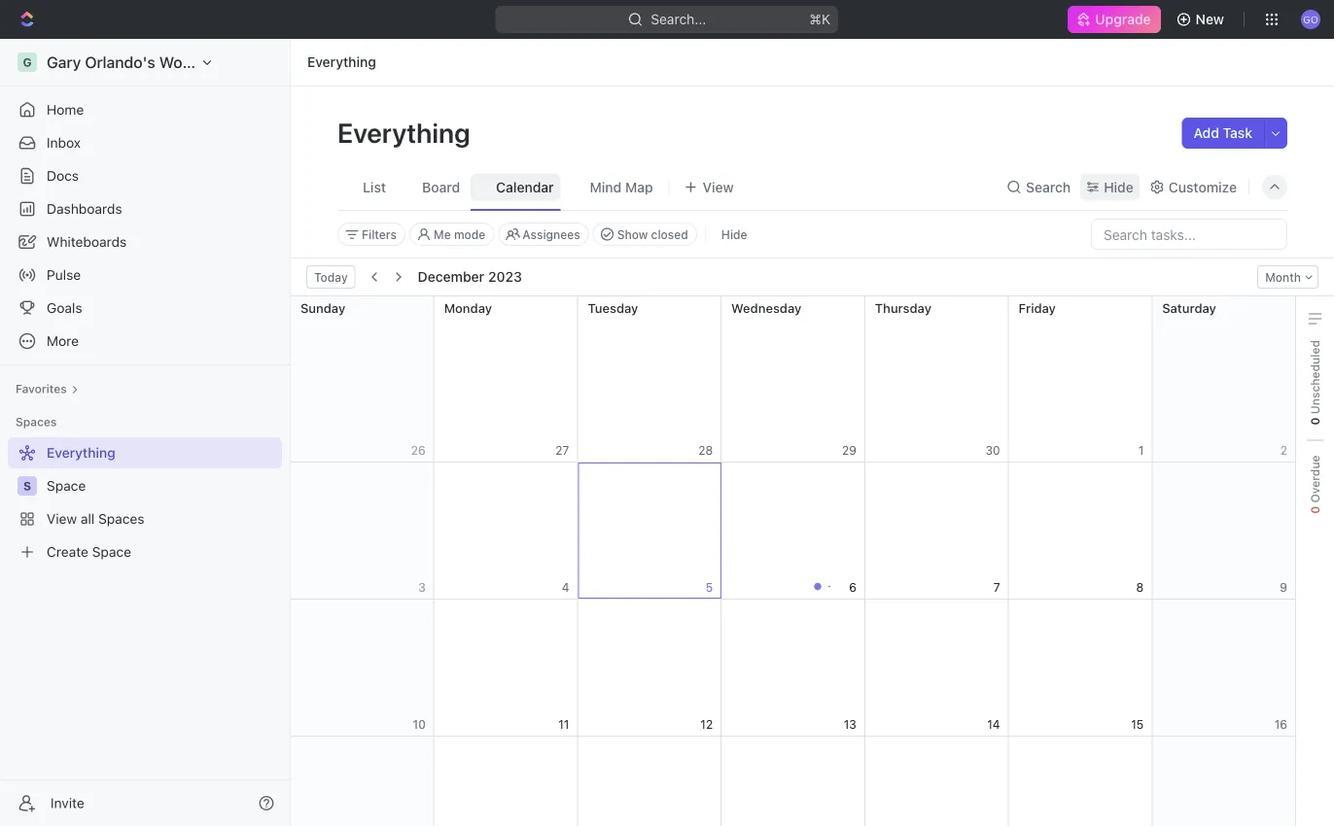 Task type: vqa. For each thing, say whether or not it's contained in the screenshot.
A
no



Task type: locate. For each thing, give the bounding box(es) containing it.
hide down view button
[[721, 228, 747, 241]]

1 row from the top
[[291, 297, 1296, 463]]

more
[[47, 333, 79, 349]]

spaces down favorites
[[16, 415, 57, 429]]

month
[[1265, 270, 1301, 284]]

5
[[706, 581, 713, 595]]

closed
[[651, 228, 688, 241]]

grid
[[290, 297, 1296, 827]]

tree
[[8, 438, 282, 568]]

2023
[[488, 269, 522, 285]]

home
[[47, 102, 84, 118]]

customize
[[1169, 179, 1237, 195]]

map
[[625, 179, 653, 195]]

2 row from the top
[[291, 463, 1296, 600]]

1 horizontal spatial hide
[[1104, 179, 1134, 195]]

create space
[[47, 544, 131, 560]]

mode
[[454, 228, 486, 241]]

0 vertical spatial everything link
[[302, 51, 381, 74]]

space down view all spaces
[[92, 544, 131, 560]]

thursday
[[875, 300, 932, 315]]

spaces inside tree
[[98, 511, 144, 527]]

1 0 from the top
[[1308, 418, 1322, 425]]

7
[[994, 581, 1000, 595]]

9
[[1280, 581, 1287, 595]]

0 horizontal spatial everything link
[[8, 438, 278, 469]]

hide button
[[1081, 174, 1140, 201]]

view up hide button
[[703, 179, 734, 195]]

1 vertical spatial everything link
[[8, 438, 278, 469]]

1 vertical spatial hide
[[721, 228, 747, 241]]

month button
[[1257, 265, 1319, 289]]

calendar link
[[492, 174, 554, 201]]

1 vertical spatial 0
[[1308, 506, 1322, 514]]

saturday
[[1162, 300, 1216, 315]]

board
[[422, 179, 460, 195]]

add
[[1194, 125, 1219, 141]]

all
[[81, 511, 95, 527]]

pulse link
[[8, 260, 282, 291]]

28
[[698, 444, 713, 458]]

calendar
[[496, 179, 554, 195]]

orlando's
[[85, 53, 155, 71]]

12
[[700, 718, 713, 732]]

0 vertical spatial space
[[47, 478, 86, 494]]

space
[[47, 478, 86, 494], [92, 544, 131, 560]]

0 vertical spatial 0
[[1308, 418, 1322, 425]]

hide inside hide button
[[721, 228, 747, 241]]

0 horizontal spatial hide
[[721, 228, 747, 241]]

26
[[411, 444, 426, 458]]

go
[[1303, 13, 1318, 25]]

view inside button
[[703, 179, 734, 195]]

filters button
[[337, 223, 405, 246]]

1 horizontal spatial space
[[92, 544, 131, 560]]

0 for unscheduled
[[1308, 418, 1322, 425]]

1 horizontal spatial spaces
[[98, 511, 144, 527]]

pulse
[[47, 267, 81, 283]]

view
[[703, 179, 734, 195], [47, 511, 77, 527]]

hide right search
[[1104, 179, 1134, 195]]

0 horizontal spatial spaces
[[16, 415, 57, 429]]

view left all
[[47, 511, 77, 527]]

gary orlando's workspace, , element
[[18, 53, 37, 72]]

grid containing sunday
[[290, 297, 1296, 827]]

board link
[[418, 174, 460, 201]]

0 vertical spatial hide
[[1104, 179, 1134, 195]]

0 horizontal spatial view
[[47, 511, 77, 527]]

task
[[1223, 125, 1252, 141]]

0 horizontal spatial space
[[47, 478, 86, 494]]

hide button
[[714, 223, 755, 246]]

gary
[[47, 53, 81, 71]]

me mode
[[434, 228, 486, 241]]

g
[[23, 55, 32, 69]]

s
[[23, 479, 31, 493]]

0 vertical spatial everything
[[307, 54, 376, 70]]

search
[[1026, 179, 1071, 195]]

row containing 26
[[291, 297, 1296, 463]]

1 vertical spatial view
[[47, 511, 77, 527]]

8
[[1136, 581, 1144, 595]]

view inside tree
[[47, 511, 77, 527]]

december 2023
[[418, 269, 522, 285]]

view button
[[677, 174, 741, 201]]

row
[[291, 297, 1296, 463], [291, 463, 1296, 600], [291, 600, 1296, 737], [291, 737, 1296, 827]]

⌘k
[[810, 11, 831, 27]]

whiteboards link
[[8, 227, 282, 258]]

view for view
[[703, 179, 734, 195]]

hide
[[1104, 179, 1134, 195], [721, 228, 747, 241]]

tree containing everything
[[8, 438, 282, 568]]

1 vertical spatial spaces
[[98, 511, 144, 527]]

space right s
[[47, 478, 86, 494]]

show closed
[[617, 228, 688, 241]]

spaces right all
[[98, 511, 144, 527]]

today button
[[306, 265, 356, 289]]

4
[[562, 581, 569, 595]]

Search tasks... text field
[[1092, 220, 1287, 249]]

2 vertical spatial everything
[[47, 445, 116, 461]]

2 0 from the top
[[1308, 506, 1322, 514]]

inbox link
[[8, 127, 282, 159]]

1 horizontal spatial view
[[703, 179, 734, 195]]

customize button
[[1143, 174, 1243, 201]]

me
[[434, 228, 451, 241]]

create
[[47, 544, 88, 560]]

list
[[363, 179, 386, 195]]

everything inside tree
[[47, 445, 116, 461]]

inbox
[[47, 135, 81, 151]]

hide inside hide dropdown button
[[1104, 179, 1134, 195]]

1 vertical spatial space
[[92, 544, 131, 560]]

everything link
[[302, 51, 381, 74], [8, 438, 278, 469]]

3 row from the top
[[291, 600, 1296, 737]]

workspace
[[159, 53, 240, 71]]

row containing 10
[[291, 600, 1296, 737]]

3
[[418, 581, 426, 595]]

row containing 3
[[291, 463, 1296, 600]]

0 vertical spatial view
[[703, 179, 734, 195]]



Task type: describe. For each thing, give the bounding box(es) containing it.
1
[[1138, 444, 1144, 458]]

assignees
[[523, 228, 580, 241]]

15
[[1131, 718, 1144, 732]]

search button
[[1001, 174, 1077, 201]]

view button
[[677, 164, 741, 210]]

add task
[[1194, 125, 1252, 141]]

sunday
[[300, 300, 345, 315]]

11
[[558, 718, 569, 732]]

mind
[[590, 179, 622, 195]]

docs link
[[8, 160, 282, 192]]

view for view all spaces
[[47, 511, 77, 527]]

search...
[[651, 11, 706, 27]]

docs
[[47, 168, 79, 184]]

13
[[844, 718, 857, 732]]

today
[[314, 270, 348, 284]]

mind map link
[[586, 174, 653, 201]]

home link
[[8, 94, 282, 125]]

unscheduled
[[1308, 340, 1322, 418]]

dashboards
[[47, 201, 122, 217]]

space link
[[47, 471, 278, 502]]

assignees button
[[498, 223, 589, 246]]

0 for overdue
[[1308, 506, 1322, 514]]

tuesday
[[588, 300, 638, 315]]

monday
[[444, 300, 492, 315]]

favorites button
[[8, 377, 86, 401]]

1 vertical spatial everything
[[337, 116, 476, 148]]

create space link
[[8, 537, 278, 568]]

everything for the rightmost everything link
[[307, 54, 376, 70]]

view all spaces
[[47, 511, 144, 527]]

14
[[987, 718, 1000, 732]]

2
[[1280, 444, 1287, 458]]

new button
[[1168, 4, 1236, 35]]

0 vertical spatial spaces
[[16, 415, 57, 429]]

go button
[[1295, 4, 1326, 35]]

whiteboards
[[47, 234, 127, 250]]

add task button
[[1182, 118, 1264, 149]]

everything for the left everything link
[[47, 445, 116, 461]]

sidebar navigation
[[0, 39, 295, 827]]

show
[[617, 228, 648, 241]]

29
[[842, 444, 857, 458]]

overdue
[[1308, 455, 1322, 506]]

goals
[[47, 300, 82, 316]]

30
[[986, 444, 1000, 458]]

upgrade link
[[1068, 6, 1161, 33]]

december
[[418, 269, 484, 285]]

me mode button
[[409, 223, 494, 246]]

more button
[[8, 326, 282, 357]]

show closed button
[[593, 223, 697, 246]]

friday
[[1019, 300, 1056, 315]]

dashboards link
[[8, 194, 282, 225]]

new
[[1196, 11, 1224, 27]]

10
[[413, 718, 426, 732]]

favorites
[[16, 382, 67, 396]]

4 row from the top
[[291, 737, 1296, 827]]

16
[[1275, 718, 1287, 732]]

mind map
[[590, 179, 653, 195]]

gary orlando's workspace
[[47, 53, 240, 71]]

27
[[556, 444, 569, 458]]

1 horizontal spatial everything link
[[302, 51, 381, 74]]

wednesday
[[731, 300, 802, 315]]

tree inside sidebar navigation
[[8, 438, 282, 568]]

list link
[[359, 174, 386, 201]]

invite
[[51, 795, 84, 811]]

upgrade
[[1095, 11, 1151, 27]]

goals link
[[8, 293, 282, 324]]

6
[[849, 581, 857, 595]]

filters
[[362, 228, 397, 241]]

view all spaces link
[[8, 504, 278, 535]]

space, , element
[[18, 476, 37, 496]]



